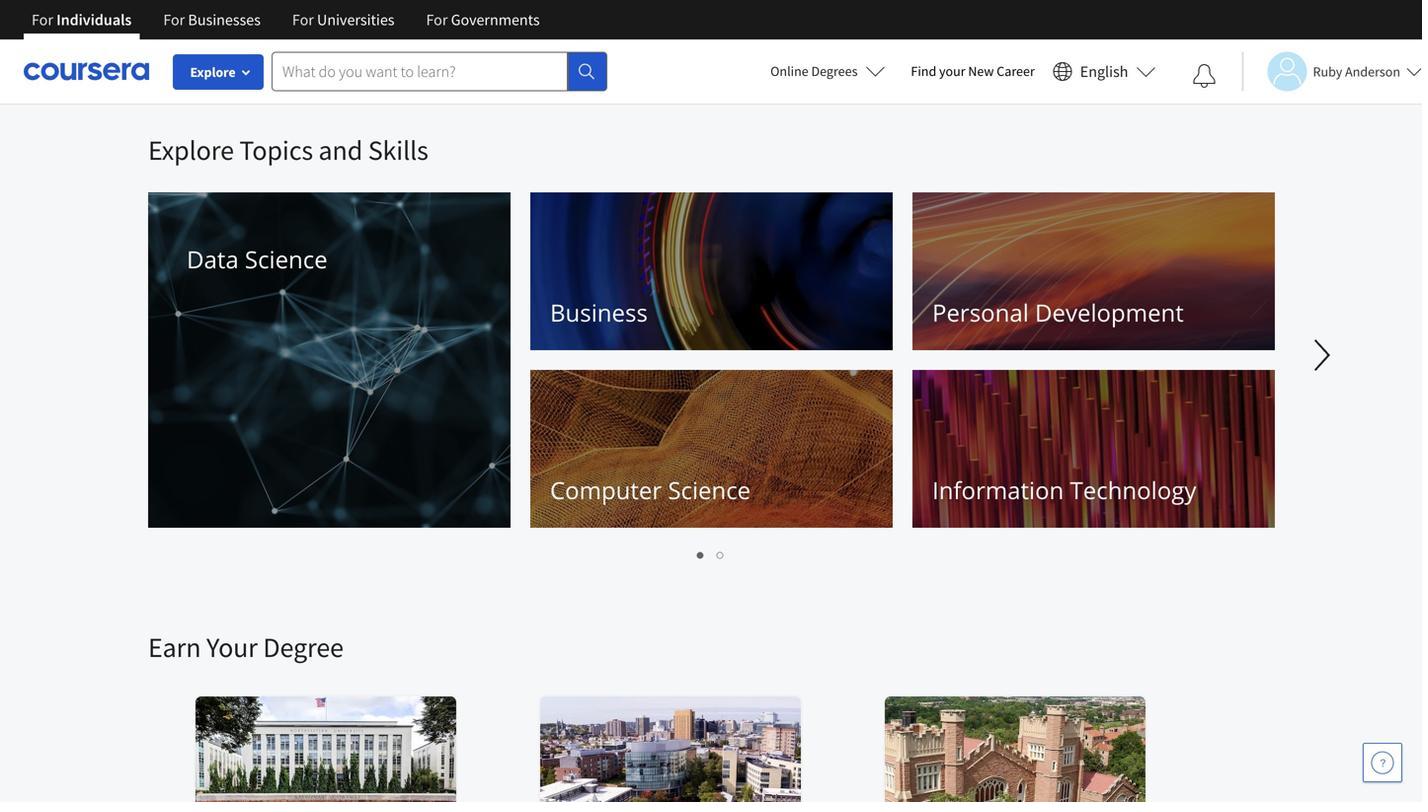 Task type: locate. For each thing, give the bounding box(es) containing it.
science right data
[[245, 243, 328, 276]]

2
[[717, 545, 725, 564]]

1 vertical spatial explore
[[148, 133, 234, 167]]

for left businesses
[[163, 10, 185, 30]]

list inside explore topics and skills carousel element
[[148, 543, 1274, 566]]

technology
[[1070, 475, 1196, 507]]

explore for explore topics and skills
[[148, 133, 234, 167]]

data
[[187, 243, 239, 276]]

list containing 1
[[148, 543, 1274, 566]]

personal development
[[932, 297, 1184, 329]]

personal
[[932, 297, 1029, 329]]

ruby anderson
[[1313, 63, 1400, 80]]

online degrees button
[[755, 49, 901, 93]]

show notifications image
[[1193, 64, 1216, 88]]

1 horizontal spatial science
[[668, 475, 751, 507]]

explore down for businesses
[[190, 63, 236, 81]]

What do you want to learn? text field
[[272, 52, 568, 91]]

data science image
[[148, 193, 511, 528]]

for governments
[[426, 10, 540, 30]]

and
[[319, 133, 363, 167]]

personal development image
[[913, 193, 1275, 351]]

for left universities at the top left of page
[[292, 10, 314, 30]]

explore
[[190, 63, 236, 81], [148, 133, 234, 167]]

science for computer science
[[668, 475, 751, 507]]

information
[[932, 475, 1064, 507]]

1 vertical spatial science
[[668, 475, 751, 507]]

career
[[997, 62, 1035, 80]]

explore down the explore popup button
[[148, 133, 234, 167]]

businesses
[[188, 10, 261, 30]]

anderson
[[1345, 63, 1400, 80]]

1 for from the left
[[32, 10, 53, 30]]

earn your degree carousel element
[[148, 571, 1422, 803]]

explore inside popup button
[[190, 63, 236, 81]]

0 horizontal spatial science
[[245, 243, 328, 276]]

0 vertical spatial explore
[[190, 63, 236, 81]]

2 for from the left
[[163, 10, 185, 30]]

degrees
[[811, 62, 858, 80]]

business
[[550, 297, 648, 329]]

4 for from the left
[[426, 10, 448, 30]]

for
[[32, 10, 53, 30], [163, 10, 185, 30], [292, 10, 314, 30], [426, 10, 448, 30]]

explore button
[[173, 54, 264, 90]]

science
[[245, 243, 328, 276], [668, 475, 751, 507]]

for up what do you want to learn? text box
[[426, 10, 448, 30]]

find your new career link
[[901, 59, 1045, 84]]

earn your degree
[[148, 631, 344, 665]]

skills
[[368, 133, 428, 167]]

for left individuals
[[32, 10, 53, 30]]

personal development link
[[913, 193, 1275, 351]]

find
[[911, 62, 936, 80]]

None search field
[[272, 52, 607, 91]]

your
[[939, 62, 965, 80]]

for businesses
[[163, 10, 261, 30]]

science up 1
[[668, 475, 751, 507]]

for for individuals
[[32, 10, 53, 30]]

degree
[[263, 631, 344, 665]]

master of science in information systems degree by northeastern university , image
[[540, 697, 802, 803]]

0 vertical spatial science
[[245, 243, 328, 276]]

3 for from the left
[[292, 10, 314, 30]]

explore inside explore topics and skills carousel element
[[148, 133, 234, 167]]

ruby
[[1313, 63, 1342, 80]]

list
[[148, 543, 1274, 566]]



Task type: vqa. For each thing, say whether or not it's contained in the screenshot.
Explore Explore
yes



Task type: describe. For each thing, give the bounding box(es) containing it.
science for data science
[[245, 243, 328, 276]]

topics
[[239, 133, 313, 167]]

for universities
[[292, 10, 395, 30]]

data science link
[[148, 193, 511, 528]]

ruby anderson button
[[1242, 52, 1422, 91]]

help center image
[[1371, 752, 1395, 775]]

your
[[206, 631, 258, 665]]

banner navigation
[[16, 0, 556, 40]]

english button
[[1045, 40, 1164, 104]]

computer
[[550, 475, 662, 507]]

computer science
[[550, 475, 751, 507]]

information technology
[[932, 475, 1196, 507]]

explore topics and skills
[[148, 133, 428, 167]]

for individuals
[[32, 10, 132, 30]]

business image
[[530, 193, 893, 351]]

1
[[697, 545, 705, 564]]

next slide image
[[1299, 332, 1346, 379]]

coursera image
[[24, 56, 149, 87]]

master of science in computer science degree by university of colorado boulder, image
[[885, 697, 1147, 803]]

find your new career
[[911, 62, 1035, 80]]

for for businesses
[[163, 10, 185, 30]]

master of science in data analytics engineering degree by northeastern university , image
[[196, 697, 457, 803]]

2 button
[[711, 543, 731, 566]]

governments
[[451, 10, 540, 30]]

new
[[968, 62, 994, 80]]

business link
[[530, 193, 893, 351]]

computer science image
[[530, 370, 893, 528]]

computer science link
[[530, 370, 893, 528]]

online degrees
[[770, 62, 858, 80]]

explore for explore
[[190, 63, 236, 81]]

earn
[[148, 631, 201, 665]]

1 button
[[691, 543, 711, 566]]

information technology link
[[913, 370, 1275, 528]]

for for universities
[[292, 10, 314, 30]]

information technology image
[[913, 370, 1275, 528]]

for for governments
[[426, 10, 448, 30]]

data science
[[187, 243, 328, 276]]

online
[[770, 62, 809, 80]]

development
[[1035, 297, 1184, 329]]

universities
[[317, 10, 395, 30]]

individuals
[[56, 10, 132, 30]]

english
[[1080, 62, 1128, 81]]

explore topics and skills carousel element
[[138, 105, 1422, 571]]



